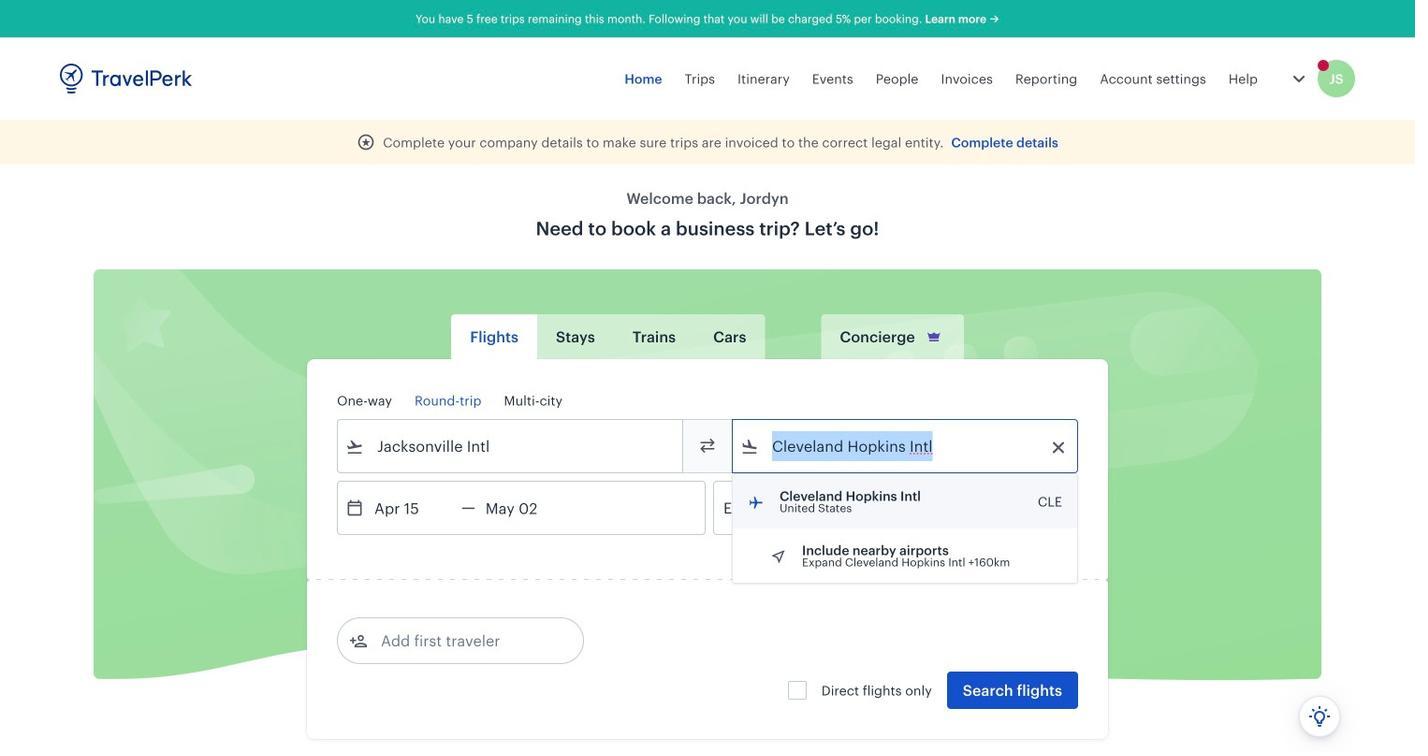 Task type: locate. For each thing, give the bounding box(es) containing it.
From search field
[[364, 432, 658, 462]]

Return text field
[[475, 482, 573, 535]]

To search field
[[759, 432, 1053, 462]]



Task type: vqa. For each thing, say whether or not it's contained in the screenshot.
the Depart text field
yes



Task type: describe. For each thing, give the bounding box(es) containing it.
Add first traveler search field
[[368, 626, 563, 656]]

Depart text field
[[364, 482, 462, 535]]



